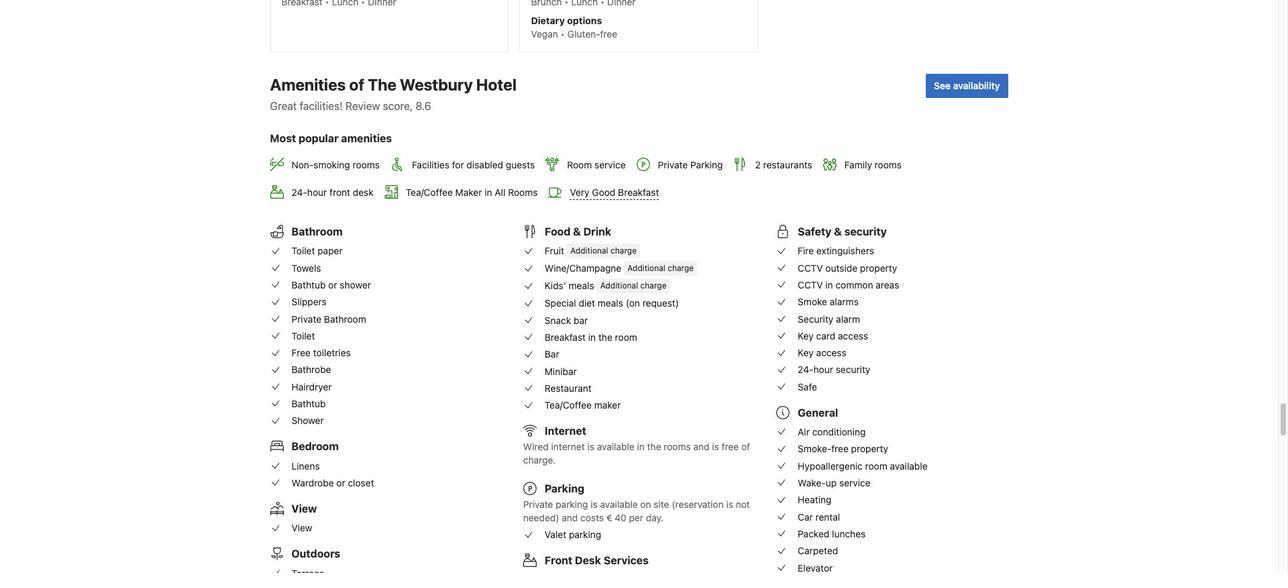 Task type: locate. For each thing, give the bounding box(es) containing it.
common
[[836, 279, 874, 291]]

1 bathtub from the top
[[292, 279, 326, 291]]

smoke-
[[798, 443, 832, 455]]

toilet up free
[[292, 330, 315, 342]]

1 vertical spatial toilet
[[292, 330, 315, 342]]

hotel
[[476, 75, 517, 94]]

property up the hypoallergenic room available
[[852, 443, 889, 455]]

special
[[545, 298, 577, 309]]

free down "options"
[[601, 28, 618, 40]]

the up site
[[648, 441, 662, 453]]

0 horizontal spatial 24-
[[292, 187, 307, 198]]

1 key from the top
[[798, 330, 814, 342]]

1 vertical spatial and
[[562, 512, 578, 524]]

2 horizontal spatial charge
[[668, 263, 694, 273]]

packed
[[798, 528, 830, 540]]

shower
[[340, 279, 371, 291]]

needed)
[[524, 512, 560, 524]]

charge
[[611, 246, 637, 256], [668, 263, 694, 273], [641, 281, 667, 291]]

property up areas
[[861, 262, 898, 274]]

charge inside wine/champagne additional charge
[[668, 263, 694, 273]]

bathroom up toilet paper
[[292, 226, 343, 238]]

0 vertical spatial toilet
[[292, 245, 315, 257]]

additional inside wine/champagne additional charge
[[628, 263, 666, 273]]

1 horizontal spatial rooms
[[664, 441, 691, 453]]

0 horizontal spatial and
[[562, 512, 578, 524]]

additional inside fruit additional charge
[[571, 246, 609, 256]]

key for key card access
[[798, 330, 814, 342]]

cctv down fire
[[798, 262, 823, 274]]

bathroom down shower at the left
[[324, 313, 366, 325]]

breakfast down snack bar
[[545, 332, 586, 343]]

bathtub up shower
[[292, 398, 326, 410]]

&
[[573, 226, 581, 238], [835, 226, 842, 238]]

hour down key access
[[814, 364, 834, 376]]

0 vertical spatial security
[[845, 226, 887, 238]]

and up (reservation
[[694, 441, 710, 453]]

great
[[270, 100, 297, 112]]

good
[[592, 187, 616, 198]]

1 vertical spatial additional
[[628, 263, 666, 273]]

the down special diet meals (on request)
[[599, 332, 613, 343]]

1 cctv from the top
[[798, 262, 823, 274]]

0 vertical spatial tea/coffee
[[406, 187, 453, 198]]

0 horizontal spatial breakfast
[[545, 332, 586, 343]]

1 horizontal spatial free
[[722, 441, 739, 453]]

view down wardrobe
[[292, 503, 317, 515]]

2 restaurants
[[756, 159, 813, 170]]

1 vertical spatial meals
[[598, 298, 624, 309]]

in up on
[[637, 441, 645, 453]]

1 vertical spatial security
[[836, 364, 871, 376]]

1 vertical spatial or
[[337, 477, 346, 489]]

2
[[756, 159, 761, 170]]

score,
[[383, 100, 413, 112]]

€ 40
[[607, 512, 627, 524]]

2 vertical spatial private
[[524, 499, 554, 510]]

1 vertical spatial parking
[[569, 529, 602, 541]]

private down 'slippers'
[[292, 313, 322, 325]]

room
[[615, 332, 638, 343], [866, 460, 888, 472]]

charge inside kids' meals additional charge
[[641, 281, 667, 291]]

smoke
[[798, 296, 828, 308]]

1 horizontal spatial and
[[694, 441, 710, 453]]

& up fire extinguishers
[[835, 226, 842, 238]]

2 cctv from the top
[[798, 279, 823, 291]]

property for safety & security
[[861, 262, 898, 274]]

internet
[[545, 425, 587, 437]]

0 horizontal spatial tea/coffee
[[406, 187, 453, 198]]

is up (reservation
[[713, 441, 720, 453]]

0 vertical spatial available
[[597, 441, 635, 453]]

0 horizontal spatial of
[[349, 75, 365, 94]]

0 vertical spatial parking
[[556, 499, 588, 510]]

site
[[654, 499, 670, 510]]

general
[[798, 407, 839, 419]]

24-hour front desk
[[292, 187, 374, 198]]

1 vertical spatial the
[[648, 441, 662, 453]]

is up costs
[[591, 499, 598, 510]]

1 view from the top
[[292, 503, 317, 515]]

0 vertical spatial service
[[595, 159, 626, 170]]

rooms down amenities on the left of the page
[[353, 159, 380, 170]]

1 vertical spatial property
[[852, 443, 889, 455]]

additional up (on
[[628, 263, 666, 273]]

access down the alarm
[[839, 330, 869, 342]]

room down smoke-free property
[[866, 460, 888, 472]]

0 horizontal spatial charge
[[611, 246, 637, 256]]

cctv for cctv in common areas
[[798, 279, 823, 291]]

security
[[798, 313, 834, 325]]

0 horizontal spatial room
[[615, 332, 638, 343]]

1 horizontal spatial private
[[524, 499, 554, 510]]

0 vertical spatial charge
[[611, 246, 637, 256]]

0 vertical spatial private
[[658, 159, 688, 170]]

parking left 2
[[691, 159, 723, 170]]

restaurants
[[764, 159, 813, 170]]

parking inside private parking is available on site (reservation is not needed) and costs € 40 per day.
[[556, 499, 588, 510]]

minibar
[[545, 366, 577, 377]]

security down key access
[[836, 364, 871, 376]]

rooms right family
[[875, 159, 902, 170]]

wake-up service
[[798, 477, 871, 489]]

diet
[[579, 298, 596, 309]]

charge for wine/champagne
[[668, 263, 694, 273]]

free
[[601, 28, 618, 40], [722, 441, 739, 453], [832, 443, 849, 455]]

air
[[798, 426, 810, 438]]

vegan
[[531, 28, 558, 40]]

rooms inside wired internet is available in the rooms and is free of charge.
[[664, 441, 691, 453]]

parking for valet
[[569, 529, 602, 541]]

hour left front
[[307, 187, 327, 198]]

private for private parking
[[658, 159, 688, 170]]

0 vertical spatial parking
[[691, 159, 723, 170]]

24-hour security
[[798, 364, 871, 376]]

breakfast
[[618, 187, 660, 198], [545, 332, 586, 343]]

1 vertical spatial tea/coffee
[[545, 400, 592, 411]]

most popular amenities
[[270, 132, 392, 145]]

in down diet
[[589, 332, 596, 343]]

parking for private
[[556, 499, 588, 510]]

additional up wine/champagne
[[571, 246, 609, 256]]

parking
[[691, 159, 723, 170], [545, 483, 585, 495]]

available inside wired internet is available in the rooms and is free of charge.
[[597, 441, 635, 453]]

1 horizontal spatial tea/coffee
[[545, 400, 592, 411]]

fruit
[[545, 245, 565, 257]]

view up the outdoors
[[292, 523, 313, 534]]

service up very good breakfast
[[595, 159, 626, 170]]

& right the food
[[573, 226, 581, 238]]

dietary
[[531, 15, 565, 26]]

hairdryer
[[292, 381, 332, 393]]

2 bathtub from the top
[[292, 398, 326, 410]]

free inside the "dietary options vegan • gluten-free"
[[601, 28, 618, 40]]

key down security
[[798, 330, 814, 342]]

1 vertical spatial charge
[[668, 263, 694, 273]]

fire extinguishers
[[798, 245, 875, 257]]

2 horizontal spatial private
[[658, 159, 688, 170]]

1 toilet from the top
[[292, 245, 315, 257]]

security up "extinguishers"
[[845, 226, 887, 238]]

special diet meals (on request)
[[545, 298, 679, 309]]

tea/coffee maker
[[545, 400, 621, 411]]

of up the not
[[742, 441, 751, 453]]

0 horizontal spatial &
[[573, 226, 581, 238]]

0 vertical spatial property
[[861, 262, 898, 274]]

meals down wine/champagne
[[569, 280, 595, 292]]

1 vertical spatial hour
[[814, 364, 834, 376]]

1 vertical spatial breakfast
[[545, 332, 586, 343]]

room down (on
[[615, 332, 638, 343]]

key down "key card access"
[[798, 347, 814, 359]]

in inside wired internet is available in the rooms and is free of charge.
[[637, 441, 645, 453]]

and up valet parking
[[562, 512, 578, 524]]

2 vertical spatial additional
[[601, 281, 639, 291]]

of inside wired internet is available in the rooms and is free of charge.
[[742, 441, 751, 453]]

1 horizontal spatial service
[[840, 477, 871, 489]]

1 vertical spatial of
[[742, 441, 751, 453]]

2 toilet from the top
[[292, 330, 315, 342]]

1 horizontal spatial 24-
[[798, 364, 814, 376]]

meals down kids' meals additional charge
[[598, 298, 624, 309]]

available inside private parking is available on site (reservation is not needed) and costs € 40 per day.
[[601, 499, 638, 510]]

service down the hypoallergenic room available
[[840, 477, 871, 489]]

additional down wine/champagne additional charge
[[601, 281, 639, 291]]

1 vertical spatial cctv
[[798, 279, 823, 291]]

fruit additional charge
[[545, 245, 637, 257]]

2 vertical spatial available
[[601, 499, 638, 510]]

hypoallergenic room available
[[798, 460, 928, 472]]

0 vertical spatial key
[[798, 330, 814, 342]]

24- down the non-
[[292, 187, 307, 198]]

smoke-free property
[[798, 443, 889, 455]]

parking
[[556, 499, 588, 510], [569, 529, 602, 541]]

0 vertical spatial hour
[[307, 187, 327, 198]]

parking down costs
[[569, 529, 602, 541]]

1 horizontal spatial room
[[866, 460, 888, 472]]

1 horizontal spatial the
[[648, 441, 662, 453]]

parking up needed) at the bottom left of page
[[545, 483, 585, 495]]

amenities of the westbury hotel great facilities! review score, 8.6
[[270, 75, 517, 112]]

0 vertical spatial meals
[[569, 280, 595, 292]]

and inside private parking is available on site (reservation is not needed) and costs € 40 per day.
[[562, 512, 578, 524]]

of up review
[[349, 75, 365, 94]]

charge for fruit
[[611, 246, 637, 256]]

bathtub
[[292, 279, 326, 291], [292, 398, 326, 410]]

room
[[567, 159, 592, 170]]

1 horizontal spatial charge
[[641, 281, 667, 291]]

1 horizontal spatial meals
[[598, 298, 624, 309]]

bathtub up 'slippers'
[[292, 279, 326, 291]]

0 horizontal spatial parking
[[545, 483, 585, 495]]

1 vertical spatial key
[[798, 347, 814, 359]]

0 horizontal spatial the
[[599, 332, 613, 343]]

charge inside fruit additional charge
[[611, 246, 637, 256]]

additional
[[571, 246, 609, 256], [628, 263, 666, 273], [601, 281, 639, 291]]

2 vertical spatial charge
[[641, 281, 667, 291]]

front desk services
[[545, 555, 649, 567]]

packed lunches
[[798, 528, 866, 540]]

private inside private parking is available on site (reservation is not needed) and costs € 40 per day.
[[524, 499, 554, 510]]

24- up safe
[[798, 364, 814, 376]]

areas
[[876, 279, 900, 291]]

2 key from the top
[[798, 347, 814, 359]]

2 & from the left
[[835, 226, 842, 238]]

private up needed) at the bottom left of page
[[524, 499, 554, 510]]

0 vertical spatial and
[[694, 441, 710, 453]]

additional for wine/champagne
[[628, 263, 666, 273]]

•
[[561, 28, 565, 40]]

meals
[[569, 280, 595, 292], [598, 298, 624, 309]]

of inside amenities of the westbury hotel great facilities! review score, 8.6
[[349, 75, 365, 94]]

0 vertical spatial 24-
[[292, 187, 307, 198]]

tea/coffee for tea/coffee maker in all rooms
[[406, 187, 453, 198]]

air conditioning
[[798, 426, 866, 438]]

maker
[[595, 400, 621, 411]]

private up very good breakfast
[[658, 159, 688, 170]]

0 horizontal spatial rooms
[[353, 159, 380, 170]]

food
[[545, 226, 571, 238]]

parking up costs
[[556, 499, 588, 510]]

0 vertical spatial cctv
[[798, 262, 823, 274]]

breakfast right good
[[618, 187, 660, 198]]

key
[[798, 330, 814, 342], [798, 347, 814, 359]]

1 horizontal spatial hour
[[814, 364, 834, 376]]

free down conditioning at the right bottom of page
[[832, 443, 849, 455]]

0 horizontal spatial hour
[[307, 187, 327, 198]]

tea/coffee down facilities
[[406, 187, 453, 198]]

0 vertical spatial breakfast
[[618, 187, 660, 198]]

0 vertical spatial or
[[329, 279, 337, 291]]

and
[[694, 441, 710, 453], [562, 512, 578, 524]]

1 & from the left
[[573, 226, 581, 238]]

or left closet
[[337, 477, 346, 489]]

0 vertical spatial of
[[349, 75, 365, 94]]

conditioning
[[813, 426, 866, 438]]

24- for 24-hour front desk
[[292, 187, 307, 198]]

& for drink
[[573, 226, 581, 238]]

wired
[[524, 441, 549, 453]]

safety
[[798, 226, 832, 238]]

tea/coffee down restaurant
[[545, 400, 592, 411]]

1 vertical spatial bathtub
[[292, 398, 326, 410]]

is
[[588, 441, 595, 453], [713, 441, 720, 453], [591, 499, 598, 510], [727, 499, 734, 510]]

available
[[597, 441, 635, 453], [891, 460, 928, 472], [601, 499, 638, 510]]

1 vertical spatial private
[[292, 313, 322, 325]]

free toiletries
[[292, 347, 351, 359]]

24-
[[292, 187, 307, 198], [798, 364, 814, 376]]

access down "key card access"
[[817, 347, 847, 359]]

free up the not
[[722, 441, 739, 453]]

1 horizontal spatial of
[[742, 441, 751, 453]]

rooms up site
[[664, 441, 691, 453]]

0 vertical spatial view
[[292, 503, 317, 515]]

toilet paper
[[292, 245, 343, 257]]

cctv up the smoke on the right of the page
[[798, 279, 823, 291]]

toilet up towels
[[292, 245, 315, 257]]

the
[[599, 332, 613, 343], [648, 441, 662, 453]]

1 vertical spatial parking
[[545, 483, 585, 495]]

1 vertical spatial view
[[292, 523, 313, 534]]

wake-
[[798, 477, 826, 489]]

0 vertical spatial bathtub
[[292, 279, 326, 291]]

0 horizontal spatial free
[[601, 28, 618, 40]]

1 vertical spatial 24-
[[798, 364, 814, 376]]

0 horizontal spatial private
[[292, 313, 322, 325]]

2 horizontal spatial rooms
[[875, 159, 902, 170]]

free inside wired internet is available in the rooms and is free of charge.
[[722, 441, 739, 453]]

access
[[839, 330, 869, 342], [817, 347, 847, 359]]

drink
[[584, 226, 612, 238]]

1 horizontal spatial &
[[835, 226, 842, 238]]

0 vertical spatial additional
[[571, 246, 609, 256]]

bathrobe
[[292, 364, 331, 376]]

hour for front
[[307, 187, 327, 198]]

or left shower at the left
[[329, 279, 337, 291]]



Task type: describe. For each thing, give the bounding box(es) containing it.
available for parking
[[601, 499, 638, 510]]

desk
[[575, 555, 602, 567]]

(on
[[626, 298, 640, 309]]

2 horizontal spatial free
[[832, 443, 849, 455]]

is left the not
[[727, 499, 734, 510]]

in left all
[[485, 187, 492, 198]]

closet
[[348, 477, 374, 489]]

private parking
[[658, 159, 723, 170]]

lunches
[[832, 528, 866, 540]]

options
[[568, 15, 602, 26]]

bathtub for bathtub or shower
[[292, 279, 326, 291]]

very good breakfast
[[570, 187, 660, 198]]

kids'
[[545, 280, 566, 292]]

bathtub or shower
[[292, 279, 371, 291]]

cctv for cctv outside property
[[798, 262, 823, 274]]

shower
[[292, 415, 324, 427]]

security for 24-hour security
[[836, 364, 871, 376]]

room service
[[567, 159, 626, 170]]

request)
[[643, 298, 679, 309]]

all
[[495, 187, 506, 198]]

0 horizontal spatial service
[[595, 159, 626, 170]]

key card access
[[798, 330, 869, 342]]

non-smoking rooms
[[292, 159, 380, 170]]

popular
[[299, 132, 339, 145]]

cctv in common areas
[[798, 279, 900, 291]]

heating
[[798, 494, 832, 506]]

security alarm
[[798, 313, 861, 325]]

family
[[845, 159, 873, 170]]

available for internet
[[597, 441, 635, 453]]

front
[[545, 555, 573, 567]]

0 vertical spatial bathroom
[[292, 226, 343, 238]]

family rooms
[[845, 159, 902, 170]]

private for private bathroom
[[292, 313, 322, 325]]

wardrobe
[[292, 477, 334, 489]]

availability
[[954, 80, 1001, 92]]

not
[[736, 499, 750, 510]]

smoke alarms
[[798, 296, 859, 308]]

and inside wired internet is available in the rooms and is free of charge.
[[694, 441, 710, 453]]

property for general
[[852, 443, 889, 455]]

0 vertical spatial the
[[599, 332, 613, 343]]

toilet for toilet
[[292, 330, 315, 342]]

private bathroom
[[292, 313, 366, 325]]

food & drink
[[545, 226, 612, 238]]

breakfast in the room
[[545, 332, 638, 343]]

key access
[[798, 347, 847, 359]]

outdoors
[[292, 548, 341, 560]]

the
[[368, 75, 397, 94]]

extinguishers
[[817, 245, 875, 257]]

bedroom
[[292, 441, 339, 453]]

alarms
[[830, 296, 859, 308]]

2 view from the top
[[292, 523, 313, 534]]

1 vertical spatial access
[[817, 347, 847, 359]]

gluten-
[[568, 28, 601, 40]]

bar
[[545, 349, 560, 360]]

restaurant
[[545, 383, 592, 394]]

0 vertical spatial room
[[615, 332, 638, 343]]

front
[[330, 187, 350, 198]]

carpeted
[[798, 545, 839, 557]]

disabled
[[467, 159, 504, 170]]

on
[[641, 499, 652, 510]]

non-
[[292, 159, 314, 170]]

for
[[452, 159, 464, 170]]

linens
[[292, 460, 320, 472]]

hypoallergenic
[[798, 460, 863, 472]]

tea/coffee maker in all rooms
[[406, 187, 538, 198]]

paper
[[318, 245, 343, 257]]

review
[[346, 100, 380, 112]]

1 vertical spatial available
[[891, 460, 928, 472]]

rooms
[[508, 187, 538, 198]]

0 horizontal spatial meals
[[569, 280, 595, 292]]

additional for fruit
[[571, 246, 609, 256]]

facilities for disabled guests
[[412, 159, 535, 170]]

per
[[629, 512, 644, 524]]

card
[[817, 330, 836, 342]]

toiletries
[[313, 347, 351, 359]]

guests
[[506, 159, 535, 170]]

1 vertical spatial bathroom
[[324, 313, 366, 325]]

hour for security
[[814, 364, 834, 376]]

tea/coffee for tea/coffee maker
[[545, 400, 592, 411]]

desk
[[353, 187, 374, 198]]

or for bathtub
[[329, 279, 337, 291]]

fire
[[798, 245, 814, 257]]

amenities
[[341, 132, 392, 145]]

additional inside kids' meals additional charge
[[601, 281, 639, 291]]

is right internet
[[588, 441, 595, 453]]

in up smoke alarms
[[826, 279, 834, 291]]

facilities
[[412, 159, 450, 170]]

see availability
[[935, 80, 1001, 92]]

0 vertical spatial access
[[839, 330, 869, 342]]

kids' meals additional charge
[[545, 280, 667, 292]]

bathtub for bathtub
[[292, 398, 326, 410]]

private for private parking is available on site (reservation is not needed) and costs € 40 per day.
[[524, 499, 554, 510]]

charge.
[[524, 455, 556, 466]]

1 vertical spatial room
[[866, 460, 888, 472]]

key for key access
[[798, 347, 814, 359]]

wine/champagne additional charge
[[545, 263, 694, 274]]

valet
[[545, 529, 567, 541]]

see availability button
[[927, 74, 1009, 98]]

westbury
[[400, 75, 473, 94]]

wired internet is available in the rooms and is free of charge.
[[524, 441, 751, 466]]

toilet for toilet paper
[[292, 245, 315, 257]]

very
[[570, 187, 590, 198]]

(reservation
[[672, 499, 724, 510]]

smoking
[[314, 159, 350, 170]]

security for safety & security
[[845, 226, 887, 238]]

or for wardrobe
[[337, 477, 346, 489]]

& for security
[[835, 226, 842, 238]]

maker
[[456, 187, 482, 198]]

1 horizontal spatial parking
[[691, 159, 723, 170]]

1 horizontal spatial breakfast
[[618, 187, 660, 198]]

snack
[[545, 315, 572, 326]]

the inside wired internet is available in the rooms and is free of charge.
[[648, 441, 662, 453]]

1 vertical spatial service
[[840, 477, 871, 489]]

24- for 24-hour security
[[798, 364, 814, 376]]

day.
[[646, 512, 664, 524]]



Task type: vqa. For each thing, say whether or not it's contained in the screenshot.
your on the left bottom
no



